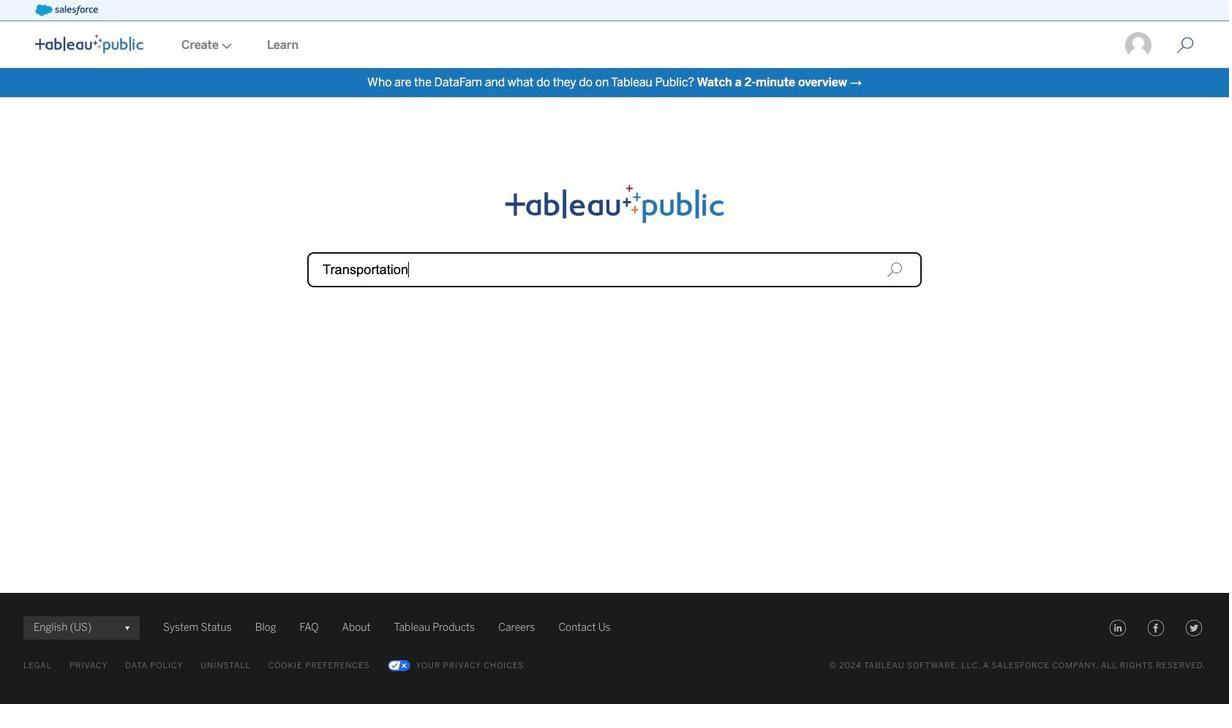 Task type: vqa. For each thing, say whether or not it's contained in the screenshot.
gary.orlando image
yes



Task type: locate. For each thing, give the bounding box(es) containing it.
logo image
[[35, 34, 143, 53]]

create image
[[219, 43, 232, 49]]

selected language element
[[34, 617, 130, 640]]



Task type: describe. For each thing, give the bounding box(es) containing it.
salesforce logo image
[[35, 4, 98, 16]]

Search input field
[[307, 252, 922, 288]]

gary.orlando image
[[1124, 31, 1153, 60]]

go to search image
[[1159, 37, 1212, 54]]

search image
[[887, 262, 903, 278]]



